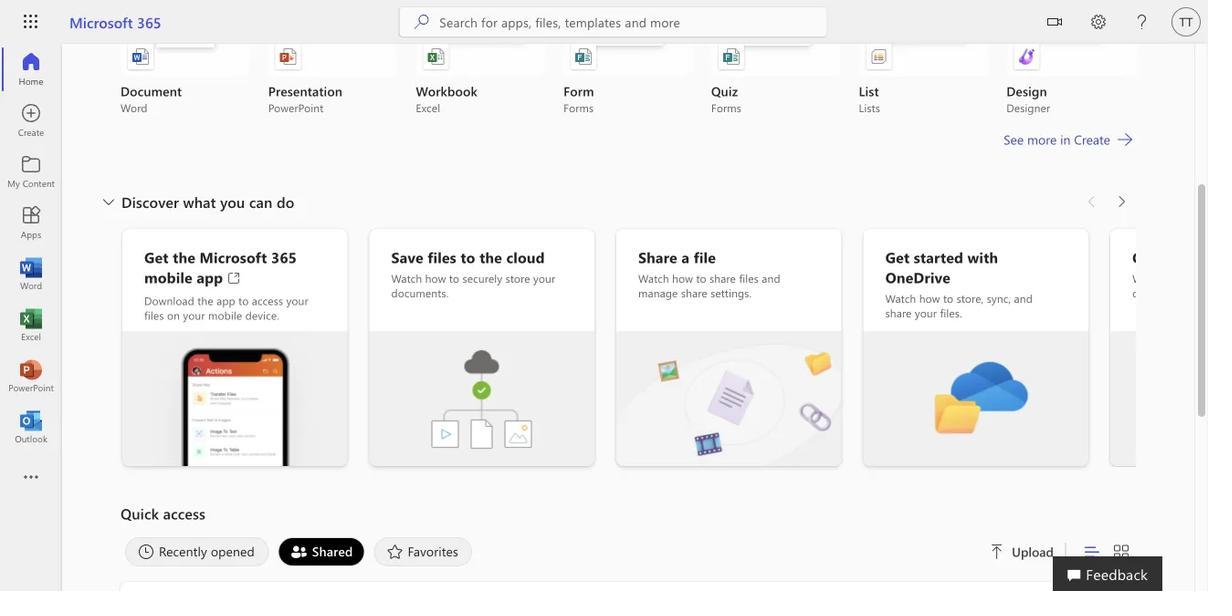 Task type: vqa. For each thing, say whether or not it's contained in the screenshot.
banner on the top of page
no



Task type: locate. For each thing, give the bounding box(es) containing it.
to down get the microsoft 365 mobile app
[[238, 294, 249, 308]]

e
[[1204, 271, 1208, 286]]

1 vertical spatial files
[[739, 271, 759, 286]]

365 inside the microsoft 365 banner
[[137, 12, 161, 32]]

do
[[277, 192, 294, 212]]

recently opened
[[159, 543, 255, 560]]

recently opened element
[[125, 538, 269, 567]]

365
[[137, 12, 161, 32], [271, 247, 297, 267]]

quiz
[[711, 83, 738, 100]]

the inside the save files to the cloud watch how to securely store your documents.
[[480, 247, 502, 267]]

2 horizontal spatial the
[[480, 247, 502, 267]]

to down "file"
[[696, 271, 707, 286]]

files
[[428, 247, 456, 267], [739, 271, 759, 286], [144, 308, 164, 323]]

app inside "download the app to access your files on your mobile device."
[[217, 294, 235, 308]]

watch
[[391, 271, 422, 286], [638, 271, 669, 286], [1133, 271, 1163, 286], [885, 291, 916, 306]]

1 horizontal spatial the
[[197, 294, 213, 308]]

access
[[252, 294, 283, 308], [163, 504, 206, 524]]

how down a
[[672, 271, 693, 286]]

word document image
[[132, 47, 150, 66]]

0 vertical spatial and
[[762, 271, 781, 286]]

0 horizontal spatial and
[[762, 271, 781, 286]]

1 horizontal spatial files
[[428, 247, 456, 267]]

forms down quiz
[[711, 100, 741, 115]]

access up recently at bottom left
[[163, 504, 206, 524]]

0 vertical spatial app
[[197, 268, 223, 287]]

started
[[914, 247, 963, 267]]

save files to the cloud watch how to securely store your documents.
[[391, 247, 555, 300]]

2 get from the left
[[885, 247, 910, 267]]

discover what you can do button
[[96, 187, 298, 216]]

1 vertical spatial access
[[163, 504, 206, 524]]

0 vertical spatial mobile
[[144, 268, 193, 287]]

files inside share a file watch how to share files and manage share settings.
[[739, 271, 759, 286]]

collaborate
[[1133, 247, 1208, 267]]

list lists
[[859, 83, 880, 115]]

the
[[173, 247, 195, 267], [480, 247, 502, 267], [197, 294, 213, 308]]

get up download
[[144, 247, 169, 267]]

mobile up download
[[144, 268, 193, 287]]

how down 'onedrive'
[[919, 291, 940, 306]]

 upload
[[990, 544, 1054, 561]]

and right settings.
[[762, 271, 781, 286]]

files.
[[940, 306, 962, 321]]

upload
[[1012, 544, 1054, 561]]

microsoft 365
[[69, 12, 161, 32]]

365 up the word document image
[[137, 12, 161, 32]]

watch down save
[[391, 271, 422, 286]]

recently opened tab
[[121, 538, 274, 567]]

microsoft inside banner
[[69, 12, 133, 32]]

watch down 'onedrive'
[[885, 291, 916, 306]]

shared tab
[[274, 538, 369, 567]]

your left files.
[[915, 306, 937, 321]]

how inside the save files to the cloud watch how to securely store your documents.
[[425, 271, 446, 286]]

0 vertical spatial access
[[252, 294, 283, 308]]

how down collaborate at the right
[[1166, 271, 1187, 286]]

designer design image
[[1018, 47, 1036, 66], [1018, 47, 1036, 66]]

forms for quiz
[[711, 100, 741, 115]]

tt
[[1180, 15, 1193, 29]]

app up "download the app to access your files on your mobile device." at the left of the page
[[197, 268, 223, 287]]

0 horizontal spatial forms
[[564, 100, 594, 115]]

1 vertical spatial microsoft
[[200, 247, 267, 267]]

your right store
[[533, 271, 555, 286]]

mobile inside get the microsoft 365 mobile app
[[144, 268, 193, 287]]

get
[[144, 247, 169, 267], [885, 247, 910, 267]]

0 horizontal spatial files
[[144, 308, 164, 323]]

0 horizontal spatial the
[[173, 247, 195, 267]]

share inside 'get started with onedrive watch how to store, sync, and share your files.'
[[885, 306, 912, 321]]

home image
[[22, 60, 40, 79]]

1 horizontal spatial get
[[885, 247, 910, 267]]

download
[[144, 294, 194, 308]]

0 horizontal spatial mobile
[[144, 268, 193, 287]]

and
[[762, 271, 781, 286], [1014, 291, 1033, 306]]

the up download
[[173, 247, 195, 267]]

None search field
[[399, 7, 827, 37]]

0 vertical spatial files
[[428, 247, 456, 267]]

to inside "download the app to access your files on your mobile device."
[[238, 294, 249, 308]]

you
[[220, 192, 245, 212]]

0 vertical spatial 365
[[137, 12, 161, 32]]

presentation
[[268, 83, 343, 100]]

quick access
[[121, 504, 206, 524]]

create image
[[22, 111, 40, 130]]

0 horizontal spatial get
[[144, 247, 169, 267]]

view more apps image
[[22, 469, 40, 488]]

quick
[[121, 504, 159, 524]]

document word
[[121, 83, 182, 115]]

access down get the microsoft 365 mobile app
[[252, 294, 283, 308]]

forms down form
[[564, 100, 594, 115]]

watch down collaborate at the right
[[1133, 271, 1163, 286]]

create new element
[[121, 0, 1136, 187]]

form
[[564, 83, 594, 100]]

share
[[710, 271, 736, 286], [681, 286, 708, 300], [885, 306, 912, 321]]

share down 'onedrive'
[[885, 306, 912, 321]]

and inside 'get started with onedrive watch how to store, sync, and share your files.'
[[1014, 291, 1033, 306]]

collaborate in real time image
[[1111, 332, 1208, 467]]

1 vertical spatial app
[[217, 294, 235, 308]]

get inside get the microsoft 365 mobile app
[[144, 247, 169, 267]]

1 vertical spatial mobile
[[208, 308, 242, 323]]

excel image
[[22, 316, 40, 334]]

how left "securely"
[[425, 271, 446, 286]]

powerpoint
[[268, 100, 324, 115]]

get the microsoft 365 mobile app image
[[122, 332, 348, 467]]

favorites element
[[374, 538, 472, 567]]

microsoft up the word document image
[[69, 12, 133, 32]]

feedback button
[[1053, 557, 1163, 592]]

0 horizontal spatial share
[[681, 286, 708, 300]]

word image
[[22, 265, 40, 283]]

tab list
[[121, 538, 968, 567]]

to left e
[[1190, 271, 1201, 286]]

how inside 'get started with onedrive watch how to store, sync, and share your files.'
[[919, 291, 940, 306]]

0 horizontal spatial microsoft
[[69, 12, 133, 32]]

the inside get the microsoft 365 mobile app
[[173, 247, 195, 267]]

design
[[1007, 83, 1047, 100]]

share for get started with onedrive
[[885, 306, 912, 321]]

share a file image
[[616, 332, 842, 467]]

see more in create link
[[1002, 129, 1136, 151]]

0 horizontal spatial 365
[[137, 12, 161, 32]]

onedrive
[[885, 268, 951, 287]]

new quiz image
[[722, 47, 741, 66]]

app down get the microsoft 365 mobile app
[[217, 294, 235, 308]]

Search box. Suggestions appear as you type. search field
[[440, 7, 827, 37]]

share right manage
[[681, 286, 708, 300]]

how
[[425, 271, 446, 286], [672, 271, 693, 286], [1166, 271, 1187, 286], [919, 291, 940, 306]]

2 vertical spatial files
[[144, 308, 164, 323]]

1 get from the left
[[144, 247, 169, 267]]

the for your
[[197, 294, 213, 308]]

to
[[461, 247, 475, 267], [449, 271, 460, 286], [696, 271, 707, 286], [1190, 271, 1201, 286], [943, 291, 954, 306], [238, 294, 249, 308]]

1 horizontal spatial 365
[[271, 247, 297, 267]]

list
[[121, 0, 1136, 115]]

powerpoint image
[[22, 367, 40, 385]]

forms
[[564, 100, 594, 115], [711, 100, 741, 115]]

365 down do
[[271, 247, 297, 267]]

collaborate watch how to e
[[1133, 247, 1208, 315]]

0 horizontal spatial access
[[163, 504, 206, 524]]

get the microsoft 365 mobile app
[[144, 247, 297, 287]]

how inside collaborate watch how to e
[[1166, 271, 1187, 286]]

2 horizontal spatial files
[[739, 271, 759, 286]]

microsoft
[[69, 12, 133, 32], [200, 247, 267, 267]]

the up "securely"
[[480, 247, 502, 267]]

your right "on"
[[183, 308, 205, 323]]

1 vertical spatial 365
[[271, 247, 297, 267]]

and right 'sync,'
[[1014, 291, 1033, 306]]

1 horizontal spatial microsoft
[[200, 247, 267, 267]]

presentation powerpoint
[[268, 83, 343, 115]]

sync,
[[987, 291, 1011, 306]]

the right "on"
[[197, 294, 213, 308]]

to left store,
[[943, 291, 954, 306]]

share down "file"
[[710, 271, 736, 286]]

2 horizontal spatial share
[[885, 306, 912, 321]]

mobile left 'device.'
[[208, 308, 242, 323]]

1 vertical spatial and
[[1014, 291, 1033, 306]]

and inside share a file watch how to share files and manage share settings.
[[762, 271, 781, 286]]

feedback
[[1086, 564, 1148, 584]]

get inside 'get started with onedrive watch how to store, sync, and share your files.'
[[885, 247, 910, 267]]

quiz forms
[[711, 83, 741, 115]]

1 horizontal spatial access
[[252, 294, 283, 308]]

excel
[[416, 100, 440, 115]]

your right 'device.'
[[286, 294, 308, 308]]

manage
[[638, 286, 678, 300]]

2 forms from the left
[[711, 100, 741, 115]]

1 horizontal spatial forms
[[711, 100, 741, 115]]

get up 'onedrive'
[[885, 247, 910, 267]]

opened
[[211, 543, 255, 560]]

shared element
[[278, 538, 365, 567]]

forms for form
[[564, 100, 594, 115]]

navigation
[[0, 44, 62, 453]]

mobile
[[144, 268, 193, 287], [208, 308, 242, 323]]

the inside "download the app to access your files on your mobile device."
[[197, 294, 213, 308]]

1 horizontal spatial mobile
[[208, 308, 242, 323]]

0 vertical spatial microsoft
[[69, 12, 133, 32]]

store,
[[957, 291, 984, 306]]

see
[[1004, 131, 1024, 148]]

microsoft up "download the app to access your files on your mobile device." at the left of the page
[[200, 247, 267, 267]]

get started with onedrive watch how to store, sync, and share your files.
[[885, 247, 1033, 321]]

app
[[197, 268, 223, 287], [217, 294, 235, 308]]

1 forms from the left
[[564, 100, 594, 115]]

watch down share
[[638, 271, 669, 286]]

create
[[1074, 131, 1111, 148]]

your
[[533, 271, 555, 286], [286, 294, 308, 308], [915, 306, 937, 321], [183, 308, 205, 323]]

forms inside form forms
[[564, 100, 594, 115]]

1 horizontal spatial and
[[1014, 291, 1033, 306]]



Task type: describe. For each thing, give the bounding box(es) containing it.
word
[[121, 100, 148, 115]]

watch inside the save files to the cloud watch how to securely store your documents.
[[391, 271, 422, 286]]

workbook excel
[[416, 83, 478, 115]]

save
[[391, 247, 424, 267]]

to left "securely"
[[449, 271, 460, 286]]

1 horizontal spatial share
[[710, 271, 736, 286]]

next image
[[1112, 187, 1131, 216]]

tab list containing recently opened
[[121, 538, 968, 567]]

what
[[183, 192, 216, 212]]

365 inside get the microsoft 365 mobile app
[[271, 247, 297, 267]]

document
[[121, 83, 182, 100]]

securely
[[463, 271, 502, 286]]


[[990, 545, 1005, 560]]

apps image
[[22, 214, 40, 232]]

file
[[694, 247, 716, 267]]

design designer
[[1007, 83, 1050, 115]]

lists
[[859, 100, 880, 115]]

lists list image
[[870, 47, 888, 66]]

on
[[167, 308, 180, 323]]

your inside 'get started with onedrive watch how to store, sync, and share your files.'
[[915, 306, 937, 321]]

mobile inside "download the app to access your files on your mobile device."
[[208, 308, 242, 323]]

tt button
[[1164, 0, 1208, 44]]

app inside get the microsoft 365 mobile app
[[197, 268, 223, 287]]

my content image
[[22, 163, 40, 181]]

list
[[859, 83, 879, 100]]

watch inside collaborate watch how to e
[[1133, 271, 1163, 286]]

share
[[638, 247, 677, 267]]

favorites
[[408, 543, 458, 560]]

shared
[[312, 543, 353, 560]]

in
[[1060, 131, 1071, 148]]

microsoft inside get the microsoft 365 mobile app
[[200, 247, 267, 267]]

to up "securely"
[[461, 247, 475, 267]]

save files to the cloud image
[[369, 332, 595, 467]]

a
[[682, 247, 690, 267]]

get for get started with onedrive watch how to store, sync, and share your files.
[[885, 247, 910, 267]]

files inside "download the app to access your files on your mobile device."
[[144, 308, 164, 323]]

form forms
[[564, 83, 594, 115]]

download the app to access your files on your mobile device.
[[144, 294, 308, 323]]

how inside share a file watch how to share files and manage share settings.
[[672, 271, 693, 286]]

discover what you can do
[[121, 192, 294, 212]]

store
[[506, 271, 530, 286]]

with
[[968, 247, 998, 267]]

outlook image
[[22, 418, 40, 437]]

share a file watch how to share files and manage share settings.
[[638, 247, 781, 300]]

to inside 'get started with onedrive watch how to store, sync, and share your files.'
[[943, 291, 954, 306]]

workbook
[[416, 83, 478, 100]]

watch inside 'get started with onedrive watch how to store, sync, and share your files.'
[[885, 291, 916, 306]]

designer
[[1007, 100, 1050, 115]]

your inside the save files to the cloud watch how to securely store your documents.
[[533, 271, 555, 286]]

get for get the microsoft 365 mobile app
[[144, 247, 169, 267]]

cloud
[[506, 247, 545, 267]]

documents.
[[391, 286, 449, 300]]

can
[[249, 192, 273, 212]]

settings.
[[711, 286, 752, 300]]

share for share a file
[[681, 286, 708, 300]]

 button
[[1033, 0, 1077, 47]]

more
[[1027, 131, 1057, 148]]

watch inside share a file watch how to share files and manage share settings.
[[638, 271, 669, 286]]

excel workbook image
[[427, 47, 445, 66]]


[[1048, 15, 1062, 29]]

microsoft 365 banner
[[0, 0, 1208, 47]]

files inside the save files to the cloud watch how to securely store your documents.
[[428, 247, 456, 267]]

none search field inside the microsoft 365 banner
[[399, 7, 827, 37]]

to inside share a file watch how to share files and manage share settings.
[[696, 271, 707, 286]]

discover
[[121, 192, 179, 212]]

get started with onedrive image
[[864, 332, 1089, 467]]

recently
[[159, 543, 207, 560]]

device.
[[245, 308, 279, 323]]

to inside collaborate watch how to e
[[1190, 271, 1201, 286]]

the for app
[[173, 247, 195, 267]]

see more in create
[[1004, 131, 1111, 148]]

powerpoint presentation image
[[279, 47, 297, 66]]

access inside "download the app to access your files on your mobile device."
[[252, 294, 283, 308]]

forms survey image
[[575, 47, 593, 66]]

favorites tab
[[369, 538, 477, 567]]

list containing document
[[121, 0, 1136, 115]]



